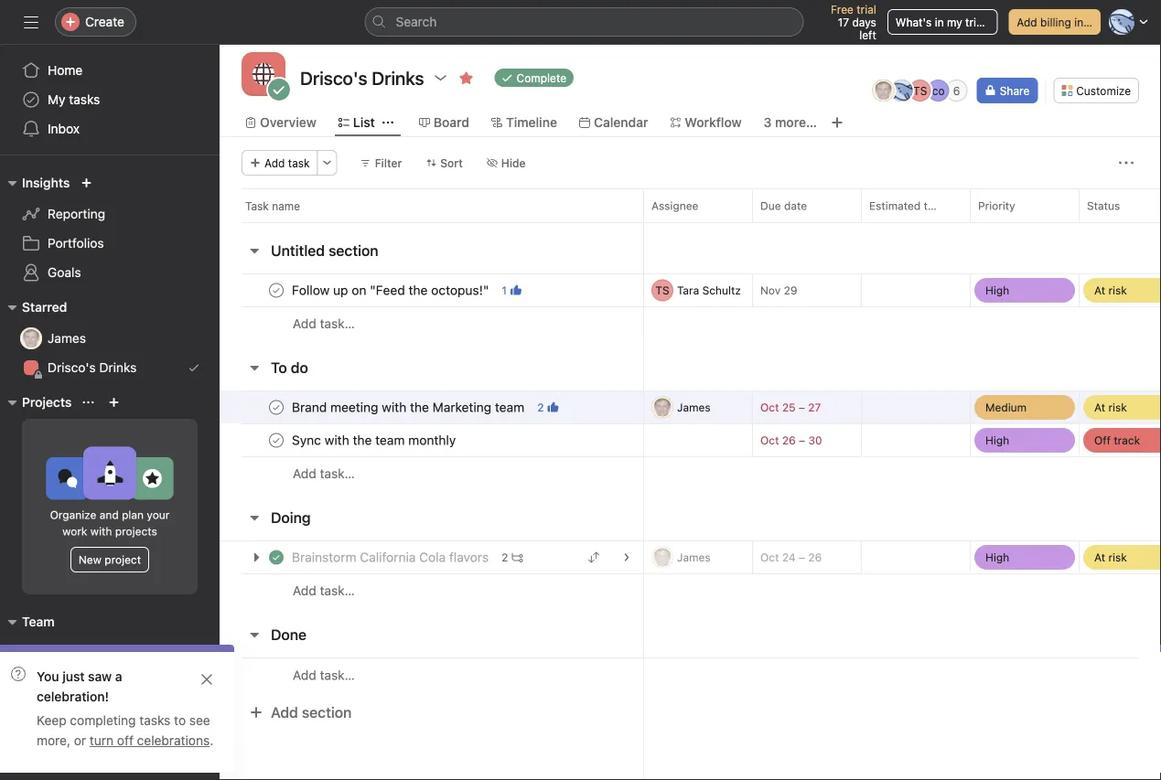 Task type: locate. For each thing, give the bounding box(es) containing it.
tasks down home
[[69, 92, 100, 107]]

1 vertical spatial completed image
[[265, 430, 287, 452]]

1 vertical spatial at
[[1095, 401, 1106, 414]]

tara schultz
[[677, 284, 741, 297]]

2 at from the top
[[1095, 401, 1106, 414]]

Completed checkbox
[[265, 280, 287, 302]]

2 vertical spatial at risk
[[1095, 552, 1128, 564]]

priority
[[979, 200, 1016, 212]]

29
[[784, 284, 798, 297]]

3 at risk from the top
[[1095, 552, 1128, 564]]

30
[[809, 434, 823, 447]]

my up inbox at the top of the page
[[48, 92, 65, 107]]

1 vertical spatial at risk
[[1095, 401, 1128, 414]]

1 completed image from the top
[[265, 397, 287, 419]]

add task… inside header to do tree grid
[[293, 466, 355, 482]]

3 collapse task list for this section image from the top
[[247, 511, 262, 525]]

at for high
[[1095, 284, 1106, 297]]

2 add task… row from the top
[[220, 457, 1162, 491]]

completed image inside brand meeting with the marketing team cell
[[265, 397, 287, 419]]

james button
[[652, 547, 749, 569]]

1 vertical spatial ja
[[25, 332, 37, 345]]

global element
[[0, 45, 220, 155]]

collapse task list for this section image for untitled section
[[247, 244, 262, 258]]

1 completed image from the top
[[265, 280, 287, 302]]

collapse task list for this section image left the doing button
[[247, 511, 262, 525]]

26 left 30
[[783, 434, 796, 447]]

in
[[935, 16, 944, 28]]

high inside high popup button
[[986, 552, 1010, 564]]

my for my tasks
[[48, 92, 65, 107]]

0 vertical spatial my
[[48, 92, 65, 107]]

off track
[[1095, 434, 1141, 447]]

0 vertical spatial –
[[799, 401, 806, 414]]

2 task… from the top
[[320, 466, 355, 482]]

drinks
[[99, 360, 137, 375]]

task…
[[320, 316, 355, 331], [320, 466, 355, 482], [320, 584, 355, 599], [320, 668, 355, 683]]

1 vertical spatial james
[[677, 401, 711, 414]]

completed checkbox inside the brainstorm california cola flavors cell
[[265, 547, 287, 569]]

row containing 1
[[220, 274, 1162, 308]]

1 add task… from the top
[[293, 316, 355, 331]]

1 add task… button from the top
[[293, 314, 355, 334]]

3 add task… from the top
[[293, 584, 355, 599]]

0 horizontal spatial 26
[[783, 434, 796, 447]]

3 more… button
[[764, 113, 817, 133]]

– for 27
[[799, 401, 806, 414]]

0 vertical spatial at risk button
[[1080, 392, 1162, 424]]

plan
[[122, 509, 144, 522]]

26 inside header to do tree grid
[[783, 434, 796, 447]]

more actions image
[[1120, 156, 1134, 170], [322, 157, 333, 168]]

projects element
[[0, 386, 220, 606]]

section inside "button"
[[329, 242, 379, 260]]

1 my from the top
[[48, 92, 65, 107]]

task
[[288, 157, 310, 169]]

0 vertical spatial high button
[[971, 275, 1079, 307]]

risk
[[1109, 284, 1128, 297], [1109, 401, 1128, 414], [1109, 552, 1128, 564]]

– left 30
[[799, 434, 806, 447]]

task… down brainstorm california cola flavors text box at the bottom left of page
[[320, 584, 355, 599]]

1 vertical spatial oct
[[761, 434, 779, 447]]

Brainstorm California Cola flavors text field
[[288, 549, 494, 567]]

completed checkbox inside brand meeting with the marketing team cell
[[265, 397, 287, 419]]

to do
[[271, 359, 308, 377]]

4 add task… from the top
[[293, 668, 355, 683]]

more…
[[775, 115, 817, 130]]

sort
[[441, 157, 463, 169]]

tasks inside global 'element'
[[69, 92, 100, 107]]

with
[[90, 525, 112, 538]]

projects
[[22, 395, 72, 410]]

task… down sync with the team monthly 'text box'
[[320, 466, 355, 482]]

brainstorm california cola flavors cell
[[220, 541, 645, 575]]

1 risk from the top
[[1109, 284, 1128, 297]]

1 at risk from the top
[[1095, 284, 1128, 297]]

high button for at risk
[[971, 275, 1079, 307]]

3 risk from the top
[[1109, 552, 1128, 564]]

2 button
[[534, 399, 563, 417]]

2 vertical spatial oct
[[761, 552, 779, 564]]

1 vertical spatial at risk button
[[1080, 542, 1162, 574]]

completed checkbox inside sync with the team monthly cell
[[265, 430, 287, 452]]

add inside the header doing tree grid
[[293, 584, 317, 599]]

2 vertical spatial high
[[986, 552, 1010, 564]]

2 vertical spatial –
[[799, 552, 806, 564]]

1 high from the top
[[986, 284, 1010, 297]]

3 completed checkbox from the top
[[265, 547, 287, 569]]

add task… button up do
[[293, 314, 355, 334]]

0 horizontal spatial tasks
[[69, 92, 100, 107]]

new
[[79, 554, 102, 567]]

risk inside dropdown button
[[1109, 284, 1128, 297]]

add task… button up the doing button
[[293, 464, 355, 484]]

completed image inside sync with the team monthly cell
[[265, 430, 287, 452]]

james inside the starred element
[[48, 331, 86, 346]]

add up done
[[293, 584, 317, 599]]

task… down follow up on "feed the octopus!" text box at the top left
[[320, 316, 355, 331]]

2 vertical spatial risk
[[1109, 552, 1128, 564]]

medium
[[986, 401, 1027, 414]]

1 vertical spatial –
[[799, 434, 806, 447]]

show options image
[[434, 70, 448, 85]]

my up 'you'
[[48, 646, 65, 661]]

header doing tree grid
[[220, 541, 1162, 608]]

Completed checkbox
[[265, 397, 287, 419], [265, 430, 287, 452], [265, 547, 287, 569]]

section inside button
[[302, 704, 352, 722]]

calendar link
[[579, 113, 649, 133]]

collapse task list for this section image left 'untitled'
[[247, 244, 262, 258]]

1 vertical spatial ts
[[656, 284, 670, 297]]

oct left 25
[[761, 401, 779, 414]]

task… inside the header doing tree grid
[[320, 584, 355, 599]]

create
[[85, 14, 124, 29]]

nov 29
[[761, 284, 798, 297]]

risk for medium
[[1109, 401, 1128, 414]]

add up do
[[293, 316, 317, 331]]

project
[[105, 554, 141, 567]]

add task… button up "done" button at the left of the page
[[293, 581, 355, 601]]

– inside the header doing tree grid
[[799, 552, 806, 564]]

starred
[[22, 300, 67, 315]]

my inside teams element
[[48, 646, 65, 661]]

2 risk from the top
[[1109, 401, 1128, 414]]

at up off
[[1095, 401, 1106, 414]]

task
[[245, 200, 269, 212]]

1 vertical spatial completed checkbox
[[265, 430, 287, 452]]

high button down priority
[[971, 275, 1079, 307]]

1 vertical spatial completed image
[[265, 547, 287, 569]]

tasks up turn off celebrations .
[[139, 714, 171, 729]]

task… inside header untitled section tree grid
[[320, 316, 355, 331]]

completed image
[[265, 397, 287, 419], [265, 430, 287, 452]]

filter
[[375, 157, 402, 169]]

– for 30
[[799, 434, 806, 447]]

row containing james
[[220, 541, 1162, 575]]

high inside header to do tree grid
[[986, 434, 1010, 447]]

ja inside header to do tree grid
[[657, 401, 669, 414]]

show options, current sort, top image
[[83, 397, 94, 408]]

portfolios link
[[11, 229, 209, 258]]

teams element
[[0, 606, 220, 672]]

1 at risk button from the top
[[1080, 392, 1162, 424]]

2 high button from the top
[[971, 425, 1079, 457]]

reporting
[[48, 206, 105, 222]]

completed image
[[265, 280, 287, 302], [265, 547, 287, 569]]

2 my from the top
[[48, 646, 65, 661]]

my workspace link
[[11, 639, 209, 668]]

what's in my trial? button
[[888, 9, 998, 35]]

untitled section
[[271, 242, 379, 260]]

ts left tara
[[656, 284, 670, 297]]

starred element
[[0, 291, 220, 386]]

26 inside the header doing tree grid
[[809, 552, 822, 564]]

26 right the 24
[[809, 552, 822, 564]]

hide
[[502, 157, 526, 169]]

more actions image up status
[[1120, 156, 1134, 170]]

0 vertical spatial completed image
[[265, 397, 287, 419]]

add task… up the add section
[[293, 668, 355, 683]]

oct inside the header doing tree grid
[[761, 552, 779, 564]]

1 vertical spatial section
[[302, 704, 352, 722]]

at risk button
[[1080, 392, 1162, 424], [1080, 542, 1162, 574]]

1 vertical spatial high button
[[971, 425, 1079, 457]]

1 vertical spatial my
[[48, 646, 65, 661]]

section up follow up on "feed the octopus!" text box at the top left
[[329, 242, 379, 260]]

remove from starred image
[[459, 70, 474, 85]]

at risk up off track
[[1095, 401, 1128, 414]]

follow up on "feed the octopus!" cell
[[220, 274, 645, 308]]

1 horizontal spatial ts
[[914, 84, 928, 97]]

1 at from the top
[[1095, 284, 1106, 297]]

0 vertical spatial ts
[[914, 84, 928, 97]]

at risk
[[1095, 284, 1128, 297], [1095, 401, 1128, 414], [1095, 552, 1128, 564]]

1 vertical spatial risk
[[1109, 401, 1128, 414]]

add task… up do
[[293, 316, 355, 331]]

at inside dropdown button
[[1095, 284, 1106, 297]]

add section
[[271, 704, 352, 722]]

oct left the 24
[[761, 552, 779, 564]]

insights
[[22, 175, 70, 190]]

high inside header untitled section tree grid
[[986, 284, 1010, 297]]

a
[[115, 670, 122, 685]]

oct down oct 25 – 27
[[761, 434, 779, 447]]

4 task… from the top
[[320, 668, 355, 683]]

2 vertical spatial completed checkbox
[[265, 547, 287, 569]]

james inside james button
[[677, 552, 711, 564]]

at risk inside dropdown button
[[1095, 284, 1128, 297]]

completed image inside follow up on "feed the octopus!" cell
[[265, 280, 287, 302]]

reporting link
[[11, 200, 209, 229]]

1 horizontal spatial ja
[[657, 401, 669, 414]]

3 oct from the top
[[761, 552, 779, 564]]

2 add task… from the top
[[293, 466, 355, 482]]

task… up the add section
[[320, 668, 355, 683]]

0 vertical spatial at risk
[[1095, 284, 1128, 297]]

add task… up "done" button at the left of the page
[[293, 584, 355, 599]]

0 vertical spatial completed checkbox
[[265, 397, 287, 419]]

team
[[22, 615, 55, 630]]

at risk right high popup button
[[1095, 552, 1128, 564]]

board link
[[419, 113, 470, 133]]

at risk for medium
[[1095, 401, 1128, 414]]

at inside the header doing tree grid
[[1095, 552, 1106, 564]]

0 horizontal spatial ts
[[656, 284, 670, 297]]

1 horizontal spatial tasks
[[139, 714, 171, 729]]

at right high popup button
[[1095, 552, 1106, 564]]

home link
[[11, 56, 209, 85]]

Follow up on "Feed the octopus!" text field
[[288, 282, 495, 300]]

at down status
[[1095, 284, 1106, 297]]

off track button
[[1080, 425, 1162, 457]]

3 add task… button from the top
[[293, 581, 355, 601]]

– right the 24
[[799, 552, 806, 564]]

1 horizontal spatial 26
[[809, 552, 822, 564]]

collapse task list for this section image for done
[[247, 628, 262, 643]]

ts left co in the right top of the page
[[914, 84, 928, 97]]

2 vertical spatial james
[[677, 552, 711, 564]]

0 vertical spatial ja
[[878, 84, 890, 97]]

collapse task list for this section image left the to
[[247, 361, 262, 375]]

0 vertical spatial section
[[329, 242, 379, 260]]

0 horizontal spatial ja
[[25, 332, 37, 345]]

do
[[291, 359, 308, 377]]

at risk down status
[[1095, 284, 1128, 297]]

at inside header to do tree grid
[[1095, 401, 1106, 414]]

more actions image right task on the top left of page
[[322, 157, 333, 168]]

off
[[117, 734, 134, 749]]

1 collapse task list for this section image from the top
[[247, 244, 262, 258]]

2 vertical spatial ja
[[657, 401, 669, 414]]

co
[[933, 84, 945, 97]]

completed image down 'untitled'
[[265, 280, 287, 302]]

overview link
[[245, 113, 317, 133]]

0 vertical spatial completed image
[[265, 280, 287, 302]]

my inside global 'element'
[[48, 92, 65, 107]]

section
[[329, 242, 379, 260], [302, 704, 352, 722]]

expand subtask list for the task brainstorm california cola flavors image
[[249, 551, 264, 565]]

1 high button from the top
[[971, 275, 1079, 307]]

my
[[48, 92, 65, 107], [48, 646, 65, 661]]

1 vertical spatial tasks
[[139, 714, 171, 729]]

invite
[[51, 749, 84, 764]]

search
[[396, 14, 437, 29]]

high button down medium "dropdown button"
[[971, 425, 1079, 457]]

add task… inside header untitled section tree grid
[[293, 316, 355, 331]]

– left 27
[[799, 401, 806, 414]]

2 at risk from the top
[[1095, 401, 1128, 414]]

3 high from the top
[[986, 552, 1010, 564]]

2 oct from the top
[[761, 434, 779, 447]]

turn off celebrations .
[[90, 734, 214, 749]]

create button
[[55, 7, 136, 37]]

ts
[[914, 84, 928, 97], [656, 284, 670, 297]]

completed checkbox for oct 25
[[265, 397, 287, 419]]

add up the doing button
[[293, 466, 317, 482]]

complete button
[[487, 65, 582, 91]]

0 vertical spatial tasks
[[69, 92, 100, 107]]

1 task… from the top
[[320, 316, 355, 331]]

move tasks between sections image
[[589, 552, 600, 563]]

3 more…
[[764, 115, 817, 130]]

0 vertical spatial at
[[1095, 284, 1106, 297]]

add task… up the doing button
[[293, 466, 355, 482]]

0 vertical spatial 26
[[783, 434, 796, 447]]

saw
[[88, 670, 112, 685]]

high for off track
[[986, 434, 1010, 447]]

globe image
[[253, 63, 275, 85]]

2 completed checkbox from the top
[[265, 430, 287, 452]]

brand meeting with the marketing team cell
[[220, 391, 645, 425]]

at risk inside header to do tree grid
[[1095, 401, 1128, 414]]

off
[[1095, 434, 1111, 447]]

customize button
[[1054, 78, 1140, 103]]

my workspace
[[48, 646, 133, 661]]

add task… row
[[220, 307, 1162, 341], [220, 457, 1162, 491], [220, 574, 1162, 608], [220, 658, 1162, 693]]

4 collapse task list for this section image from the top
[[247, 628, 262, 643]]

oct 24 – 26
[[761, 552, 822, 564]]

1 completed checkbox from the top
[[265, 397, 287, 419]]

completed image right expand subtask list for the task brainstorm california cola flavors icon
[[265, 547, 287, 569]]

high for at risk
[[986, 284, 1010, 297]]

3 at from the top
[[1095, 552, 1106, 564]]

add billing info button
[[1009, 9, 1101, 35]]

row
[[220, 189, 1162, 222], [242, 222, 1162, 223], [220, 274, 1162, 308], [220, 391, 1162, 425], [220, 424, 1162, 458], [220, 541, 1162, 575]]

high button inside header to do tree grid
[[971, 425, 1079, 457]]

1 vertical spatial 26
[[809, 552, 822, 564]]

completing
[[70, 714, 136, 729]]

add task… button up the add section
[[293, 666, 355, 686]]

section down done
[[302, 704, 352, 722]]

0 vertical spatial risk
[[1109, 284, 1128, 297]]

collapse task list for this section image
[[247, 244, 262, 258], [247, 361, 262, 375], [247, 511, 262, 525], [247, 628, 262, 643]]

1 button
[[498, 282, 525, 300]]

add task… button inside the header doing tree grid
[[293, 581, 355, 601]]

0 vertical spatial james
[[48, 331, 86, 346]]

2 vertical spatial at
[[1095, 552, 1106, 564]]

high button for off track
[[971, 425, 1079, 457]]

0 vertical spatial oct
[[761, 401, 779, 414]]

info
[[1075, 16, 1094, 28]]

or
[[74, 734, 86, 749]]

1 vertical spatial high
[[986, 434, 1010, 447]]

collapse task list for this section image left "done" button at the left of the page
[[247, 628, 262, 643]]

my tasks link
[[11, 85, 209, 114]]

risk inside header to do tree grid
[[1109, 401, 1128, 414]]

my tasks
[[48, 92, 100, 107]]

my for my workspace
[[48, 646, 65, 661]]

3 task… from the top
[[320, 584, 355, 599]]

–
[[799, 401, 806, 414], [799, 434, 806, 447], [799, 552, 806, 564]]

new project or portfolio image
[[108, 397, 119, 408]]

header to do tree grid
[[220, 391, 1162, 491]]

0 vertical spatial high
[[986, 284, 1010, 297]]

2 high from the top
[[986, 434, 1010, 447]]

at risk for high
[[1095, 284, 1128, 297]]

1 oct from the top
[[761, 401, 779, 414]]

Sync with the team monthly text field
[[288, 432, 462, 450]]

james
[[48, 331, 86, 346], [677, 401, 711, 414], [677, 552, 711, 564]]

high
[[986, 284, 1010, 297], [986, 434, 1010, 447], [986, 552, 1010, 564]]

2 completed image from the top
[[265, 547, 287, 569]]

2 completed image from the top
[[265, 430, 287, 452]]

tara
[[677, 284, 700, 297]]

oct 26 – 30
[[761, 434, 823, 447]]



Task type: describe. For each thing, give the bounding box(es) containing it.
2 collapse task list for this section image from the top
[[247, 361, 262, 375]]

left
[[860, 28, 877, 41]]

timeline link
[[492, 113, 557, 133]]

1 add task… row from the top
[[220, 307, 1162, 341]]

overview
[[260, 115, 317, 130]]

at for medium
[[1095, 401, 1106, 414]]

new image
[[81, 178, 92, 189]]

filter button
[[352, 150, 410, 176]]

invite button
[[17, 741, 96, 774]]

at risk inside the header doing tree grid
[[1095, 552, 1128, 564]]

more,
[[37, 734, 70, 749]]

1
[[502, 284, 507, 297]]

your
[[147, 509, 170, 522]]

board
[[434, 115, 470, 130]]

add task
[[265, 157, 310, 169]]

2 at risk button from the top
[[1080, 542, 1162, 574]]

section for add section
[[302, 704, 352, 722]]

header untitled section tree grid
[[220, 274, 1162, 341]]

work
[[62, 525, 87, 538]]

workflow link
[[671, 113, 742, 133]]

home
[[48, 63, 83, 78]]

details image
[[622, 552, 633, 563]]

– for 26
[[799, 552, 806, 564]]

drisco's
[[48, 360, 96, 375]]

estimated
[[870, 200, 921, 212]]

add task… inside the header doing tree grid
[[293, 584, 355, 599]]

to
[[271, 359, 287, 377]]

assignee
[[652, 200, 699, 212]]

27
[[809, 401, 821, 414]]

.
[[210, 734, 214, 749]]

at risk button
[[1080, 275, 1162, 307]]

celebration!
[[37, 690, 109, 705]]

search list box
[[365, 7, 804, 37]]

organize and plan your work with projects
[[50, 509, 170, 538]]

completed image for oct 25 – 27
[[265, 397, 287, 419]]

2 horizontal spatial ja
[[878, 84, 890, 97]]

free
[[831, 3, 854, 16]]

done button
[[271, 619, 307, 652]]

see
[[189, 714, 210, 729]]

add left task on the top left of page
[[265, 157, 285, 169]]

turn
[[90, 734, 114, 749]]

you
[[37, 670, 59, 685]]

organize
[[50, 509, 96, 522]]

customize
[[1077, 84, 1132, 97]]

oct for oct 26 – 30
[[761, 434, 779, 447]]

search button
[[365, 7, 804, 37]]

inbox link
[[11, 114, 209, 144]]

just
[[62, 670, 85, 685]]

24
[[783, 552, 796, 564]]

date
[[785, 200, 808, 212]]

task name
[[245, 200, 300, 212]]

keep completing tasks to see more, or
[[37, 714, 210, 749]]

untitled
[[271, 242, 325, 260]]

add billing info
[[1017, 16, 1094, 28]]

goals link
[[11, 258, 209, 287]]

add section button
[[242, 697, 359, 730]]

timeline
[[506, 115, 557, 130]]

add inside header to do tree grid
[[293, 466, 317, 482]]

oct for oct 25 – 27
[[761, 401, 779, 414]]

untitled section button
[[271, 234, 379, 267]]

medium button
[[971, 392, 1079, 424]]

due date
[[761, 200, 808, 212]]

section for untitled section
[[329, 242, 379, 260]]

close image
[[200, 673, 214, 688]]

ts inside header untitled section tree grid
[[656, 284, 670, 297]]

what's
[[896, 16, 932, 28]]

share button
[[977, 78, 1038, 103]]

trial
[[857, 3, 877, 16]]

collapse task list for this section image for doing
[[247, 511, 262, 525]]

doing
[[271, 509, 311, 527]]

hide button
[[479, 150, 534, 176]]

free trial 17 days left
[[831, 3, 877, 41]]

oct for oct 24 – 26
[[761, 552, 779, 564]]

schultz
[[703, 284, 741, 297]]

add down "done" button at the left of the page
[[271, 704, 298, 722]]

add inside header untitled section tree grid
[[293, 316, 317, 331]]

days
[[853, 16, 877, 28]]

completed checkbox for oct 26
[[265, 430, 287, 452]]

add up add section button
[[293, 668, 317, 683]]

2 add task… button from the top
[[293, 464, 355, 484]]

doing button
[[271, 502, 311, 535]]

ja inside the starred element
[[25, 332, 37, 345]]

ra
[[895, 84, 910, 97]]

estimated time
[[870, 200, 947, 212]]

workflow
[[685, 115, 742, 130]]

billing
[[1041, 16, 1072, 28]]

2
[[538, 401, 544, 414]]

3
[[764, 115, 772, 130]]

risk for high
[[1109, 284, 1128, 297]]

1 horizontal spatial more actions image
[[1120, 156, 1134, 170]]

2 subtasks image
[[512, 552, 523, 563]]

oct 25 – 27
[[761, 401, 821, 414]]

what's in my trial?
[[896, 16, 991, 28]]

3 add task… row from the top
[[220, 574, 1162, 608]]

complete
[[517, 71, 567, 84]]

insights button
[[0, 172, 70, 194]]

celebrations
[[137, 734, 210, 749]]

4 add task… row from the top
[[220, 658, 1162, 693]]

row containing task name
[[220, 189, 1162, 222]]

4 add task… button from the top
[[293, 666, 355, 686]]

list link
[[339, 113, 375, 133]]

task… inside header to do tree grid
[[320, 466, 355, 482]]

trial?
[[966, 16, 991, 28]]

add left billing on the top
[[1017, 16, 1038, 28]]

row containing oct 26
[[220, 424, 1162, 458]]

sync with the team monthly cell
[[220, 424, 645, 458]]

add task… button inside header untitled section tree grid
[[293, 314, 355, 334]]

row containing 2
[[220, 391, 1162, 425]]

tasks inside keep completing tasks to see more, or
[[139, 714, 171, 729]]

list
[[353, 115, 375, 130]]

to
[[174, 714, 186, 729]]

james inside header to do tree grid
[[677, 401, 711, 414]]

hide sidebar image
[[24, 15, 38, 29]]

portfolios
[[48, 236, 104, 251]]

0 horizontal spatial more actions image
[[322, 157, 333, 168]]

inbox
[[48, 121, 80, 136]]

new project button
[[70, 547, 149, 573]]

drisco's drinks
[[48, 360, 137, 375]]

risk inside the header doing tree grid
[[1109, 552, 1128, 564]]

sort button
[[418, 150, 471, 176]]

due
[[761, 200, 781, 212]]

tab actions image
[[383, 117, 393, 128]]

track
[[1114, 434, 1141, 447]]

Brand meeting with the Marketing team text field
[[288, 399, 530, 417]]

add tab image
[[830, 115, 845, 130]]

insights element
[[0, 167, 220, 291]]

completed image for oct 26 – 30
[[265, 430, 287, 452]]



Task type: vqa. For each thing, say whether or not it's contained in the screenshot.
Calendar
yes



